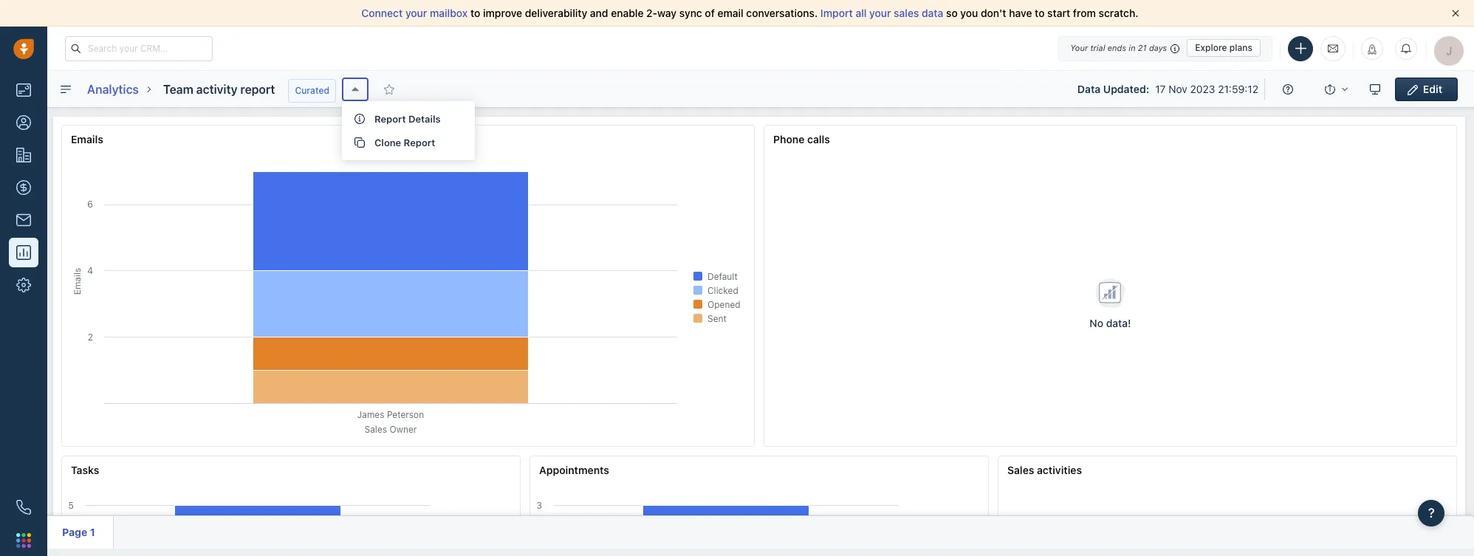 Task type: describe. For each thing, give the bounding box(es) containing it.
import
[[821, 7, 853, 19]]

explore plans link
[[1188, 39, 1261, 57]]

you
[[961, 7, 979, 19]]

close image
[[1453, 10, 1460, 17]]

sales
[[894, 7, 920, 19]]

of
[[705, 7, 715, 19]]

explore
[[1196, 42, 1228, 53]]

1 to from the left
[[471, 7, 481, 19]]

data
[[922, 7, 944, 19]]

connect your mailbox link
[[362, 7, 471, 19]]

scratch.
[[1099, 7, 1139, 19]]

deliverability
[[525, 7, 588, 19]]

improve
[[483, 7, 522, 19]]

enable
[[611, 7, 644, 19]]

days
[[1150, 43, 1168, 52]]

start
[[1048, 7, 1071, 19]]

what's new image
[[1368, 44, 1378, 54]]

2-
[[647, 7, 658, 19]]

1 your from the left
[[406, 7, 427, 19]]

trial
[[1091, 43, 1106, 52]]

don't
[[981, 7, 1007, 19]]

all
[[856, 7, 867, 19]]



Task type: locate. For each thing, give the bounding box(es) containing it.
0 horizontal spatial your
[[406, 7, 427, 19]]

connect your mailbox to improve deliverability and enable 2-way sync of email conversations. import all your sales data so you don't have to start from scratch.
[[362, 7, 1139, 19]]

21
[[1139, 43, 1147, 52]]

1 horizontal spatial to
[[1035, 7, 1045, 19]]

to left start
[[1035, 7, 1045, 19]]

2 your from the left
[[870, 7, 892, 19]]

mailbox
[[430, 7, 468, 19]]

0 horizontal spatial to
[[471, 7, 481, 19]]

plans
[[1230, 42, 1253, 53]]

email
[[718, 7, 744, 19]]

import all your sales data link
[[821, 7, 947, 19]]

your left mailbox
[[406, 7, 427, 19]]

send email image
[[1329, 42, 1339, 55]]

1 horizontal spatial your
[[870, 7, 892, 19]]

way
[[658, 7, 677, 19]]

sync
[[680, 7, 703, 19]]

your
[[406, 7, 427, 19], [870, 7, 892, 19]]

to right mailbox
[[471, 7, 481, 19]]

ends
[[1108, 43, 1127, 52]]

Search your CRM... text field
[[65, 36, 213, 61]]

phone image
[[16, 500, 31, 515]]

so
[[947, 7, 958, 19]]

your trial ends in 21 days
[[1071, 43, 1168, 52]]

to
[[471, 7, 481, 19], [1035, 7, 1045, 19]]

have
[[1010, 7, 1033, 19]]

from
[[1074, 7, 1097, 19]]

2 to from the left
[[1035, 7, 1045, 19]]

connect
[[362, 7, 403, 19]]

freshworks switcher image
[[16, 533, 31, 548]]

and
[[590, 7, 609, 19]]

explore plans
[[1196, 42, 1253, 53]]

phone element
[[9, 493, 38, 522]]

conversations.
[[747, 7, 818, 19]]

in
[[1129, 43, 1136, 52]]

your
[[1071, 43, 1089, 52]]

your right all
[[870, 7, 892, 19]]



